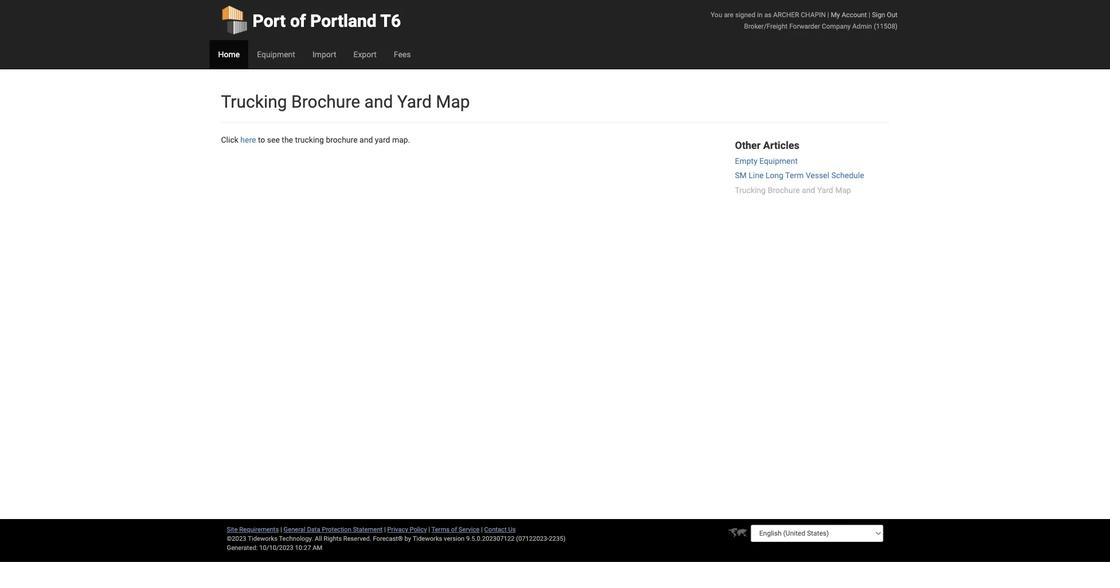 Task type: vqa. For each thing, say whether or not it's contained in the screenshot.
Sign
yes



Task type: locate. For each thing, give the bounding box(es) containing it.
2 vertical spatial and
[[802, 186, 816, 195]]

import
[[313, 50, 337, 59]]

fees button
[[386, 40, 420, 69]]

of right port
[[290, 11, 306, 31]]

0 vertical spatial of
[[290, 11, 306, 31]]

version
[[444, 536, 465, 543]]

us
[[509, 526, 516, 534]]

other
[[735, 139, 761, 151]]

line
[[749, 171, 764, 181]]

tideworks
[[413, 536, 443, 543]]

of inside site requirements | general data protection statement | privacy policy | terms of service | contact us ©2023 tideworks technology. all rights reserved. forecast® by tideworks version 9.5.0.202307122 (07122023-2235) generated: 10/10/2023 10:27 am
[[451, 526, 457, 534]]

1 horizontal spatial brochure
[[768, 186, 800, 195]]

©2023 tideworks
[[227, 536, 278, 543]]

0 horizontal spatial map
[[436, 92, 470, 112]]

0 vertical spatial map
[[436, 92, 470, 112]]

yard down vessel
[[818, 186, 834, 195]]

term
[[786, 171, 804, 181]]

10:27
[[295, 545, 311, 552]]

and down sm line long term vessel schedule link
[[802, 186, 816, 195]]

equipment down port
[[257, 50, 295, 59]]

1 vertical spatial yard
[[818, 186, 834, 195]]

and up yard
[[365, 92, 393, 112]]

home
[[218, 50, 240, 59]]

rights
[[324, 536, 342, 543]]

brochure
[[291, 92, 360, 112], [768, 186, 800, 195]]

|
[[828, 11, 830, 19], [869, 11, 871, 19], [281, 526, 282, 534], [384, 526, 386, 534], [429, 526, 430, 534], [481, 526, 483, 534]]

2235)
[[549, 536, 566, 543]]

of
[[290, 11, 306, 31], [451, 526, 457, 534]]

yard inside click here to see the trucking brochure and yard map. other articles empty equipment sm line long term vessel schedule trucking brochure and yard map
[[818, 186, 834, 195]]

(07122023-
[[516, 536, 549, 543]]

you are signed in as archer chapin | my account | sign out broker/freight forwarder company admin (11508)
[[711, 11, 898, 30]]

broker/freight
[[745, 22, 788, 30]]

site
[[227, 526, 238, 534]]

site requirements | general data protection statement | privacy policy | terms of service | contact us ©2023 tideworks technology. all rights reserved. forecast® by tideworks version 9.5.0.202307122 (07122023-2235) generated: 10/10/2023 10:27 am
[[227, 526, 566, 552]]

| up 9.5.0.202307122
[[481, 526, 483, 534]]

1 horizontal spatial map
[[836, 186, 852, 195]]

0 horizontal spatial yard
[[398, 92, 432, 112]]

sm
[[735, 171, 747, 181]]

0 vertical spatial trucking
[[221, 92, 287, 112]]

export
[[354, 50, 377, 59]]

fees
[[394, 50, 411, 59]]

privacy
[[388, 526, 408, 534]]

brochure down long
[[768, 186, 800, 195]]

service
[[459, 526, 480, 534]]

0 vertical spatial brochure
[[291, 92, 360, 112]]

1 vertical spatial map
[[836, 186, 852, 195]]

trucking up the here on the top of the page
[[221, 92, 287, 112]]

reserved.
[[344, 536, 372, 543]]

1 horizontal spatial trucking
[[735, 186, 766, 195]]

yard
[[375, 135, 390, 145]]

yard up map.
[[398, 92, 432, 112]]

1 vertical spatial equipment
[[760, 157, 798, 166]]

0 vertical spatial equipment
[[257, 50, 295, 59]]

1 vertical spatial of
[[451, 526, 457, 534]]

forwarder
[[790, 22, 821, 30]]

t6
[[381, 11, 401, 31]]

forecast®
[[373, 536, 403, 543]]

equipment
[[257, 50, 295, 59], [760, 157, 798, 166]]

statement
[[353, 526, 383, 534]]

general
[[284, 526, 306, 534]]

out
[[888, 11, 898, 19]]

1 horizontal spatial equipment
[[760, 157, 798, 166]]

map
[[436, 92, 470, 112], [836, 186, 852, 195]]

terms of service link
[[432, 526, 480, 534]]

port of portland t6
[[253, 11, 401, 31]]

and left yard
[[360, 135, 373, 145]]

you
[[711, 11, 723, 19]]

map inside click here to see the trucking brochure and yard map. other articles empty equipment sm line long term vessel schedule trucking brochure and yard map
[[836, 186, 852, 195]]

to
[[258, 135, 265, 145]]

data
[[307, 526, 321, 534]]

equipment inside click here to see the trucking brochure and yard map. other articles empty equipment sm line long term vessel schedule trucking brochure and yard map
[[760, 157, 798, 166]]

yard
[[398, 92, 432, 112], [818, 186, 834, 195]]

signed
[[736, 11, 756, 19]]

9.5.0.202307122
[[467, 536, 515, 543]]

1 vertical spatial trucking
[[735, 186, 766, 195]]

0 vertical spatial yard
[[398, 92, 432, 112]]

and
[[365, 92, 393, 112], [360, 135, 373, 145], [802, 186, 816, 195]]

1 horizontal spatial of
[[451, 526, 457, 534]]

of up version
[[451, 526, 457, 534]]

0 horizontal spatial equipment
[[257, 50, 295, 59]]

| left my
[[828, 11, 830, 19]]

1 vertical spatial brochure
[[768, 186, 800, 195]]

brochure up brochure
[[291, 92, 360, 112]]

1 horizontal spatial yard
[[818, 186, 834, 195]]

portland
[[310, 11, 377, 31]]

equipment up long
[[760, 157, 798, 166]]

trucking inside click here to see the trucking brochure and yard map. other articles empty equipment sm line long term vessel schedule trucking brochure and yard map
[[735, 186, 766, 195]]

trucking down line
[[735, 186, 766, 195]]

chapin
[[802, 11, 826, 19]]

in
[[758, 11, 763, 19]]

trucking
[[221, 92, 287, 112], [735, 186, 766, 195]]

terms
[[432, 526, 450, 534]]

empty equipment link
[[735, 157, 798, 166]]

sm line long term vessel schedule link
[[735, 171, 865, 181]]

| up forecast®
[[384, 526, 386, 534]]

the
[[282, 135, 293, 145]]

0 horizontal spatial of
[[290, 11, 306, 31]]



Task type: describe. For each thing, give the bounding box(es) containing it.
| left sign
[[869, 11, 871, 19]]

10/10/2023
[[259, 545, 294, 552]]

port of portland t6 link
[[221, 0, 401, 40]]

equipment inside dropdown button
[[257, 50, 295, 59]]

sign out link
[[873, 11, 898, 19]]

0 vertical spatial and
[[365, 92, 393, 112]]

equipment button
[[249, 40, 304, 69]]

here
[[241, 135, 256, 145]]

0 horizontal spatial brochure
[[291, 92, 360, 112]]

as
[[765, 11, 772, 19]]

generated:
[[227, 545, 258, 552]]

map.
[[392, 135, 410, 145]]

export button
[[345, 40, 386, 69]]

here link
[[241, 135, 256, 145]]

articles
[[764, 139, 800, 151]]

my account link
[[831, 11, 868, 19]]

by
[[405, 536, 411, 543]]

(11508)
[[874, 22, 898, 30]]

admin
[[853, 22, 873, 30]]

account
[[842, 11, 868, 19]]

policy
[[410, 526, 427, 534]]

company
[[822, 22, 851, 30]]

| left general
[[281, 526, 282, 534]]

home button
[[210, 40, 249, 69]]

site requirements link
[[227, 526, 279, 534]]

contact us link
[[485, 526, 516, 534]]

sign
[[873, 11, 886, 19]]

general data protection statement link
[[284, 526, 383, 534]]

schedule
[[832, 171, 865, 181]]

all
[[315, 536, 322, 543]]

click here to see the trucking brochure and yard map. other articles empty equipment sm line long term vessel schedule trucking brochure and yard map
[[221, 135, 865, 195]]

| up tideworks
[[429, 526, 430, 534]]

brochure
[[326, 135, 358, 145]]

0 horizontal spatial trucking
[[221, 92, 287, 112]]

contact
[[485, 526, 507, 534]]

archer
[[774, 11, 800, 19]]

1 vertical spatial and
[[360, 135, 373, 145]]

are
[[725, 11, 734, 19]]

protection
[[322, 526, 352, 534]]

empty
[[735, 157, 758, 166]]

technology.
[[279, 536, 313, 543]]

trucking brochure and yard map
[[221, 92, 470, 112]]

am
[[313, 545, 323, 552]]

vessel
[[806, 171, 830, 181]]

import button
[[304, 40, 345, 69]]

port
[[253, 11, 286, 31]]

privacy policy link
[[388, 526, 427, 534]]

click
[[221, 135, 239, 145]]

long
[[766, 171, 784, 181]]

trucking
[[295, 135, 324, 145]]

requirements
[[239, 526, 279, 534]]

my
[[831, 11, 841, 19]]

see
[[267, 135, 280, 145]]

brochure inside click here to see the trucking brochure and yard map. other articles empty equipment sm line long term vessel schedule trucking brochure and yard map
[[768, 186, 800, 195]]



